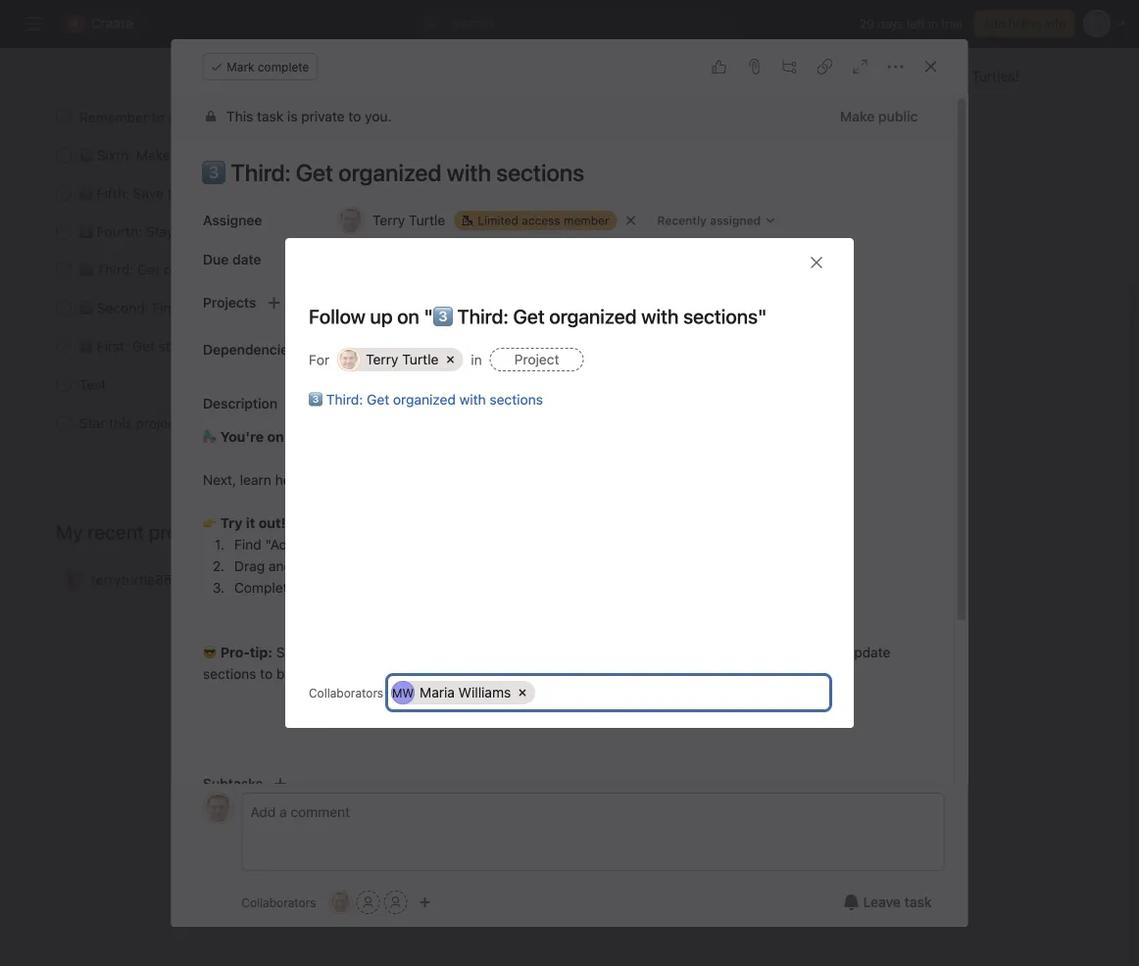 Task type: locate. For each thing, give the bounding box(es) containing it.
🛼 you're on a roll!
[[202, 429, 325, 445]]

remove assignee image
[[625, 215, 636, 227]]

limited
[[477, 214, 518, 228]]

work down asana
[[300, 223, 330, 240]]

make public button
[[827, 99, 930, 134]]

3 completed image from the top
[[52, 335, 76, 358]]

add billing info
[[984, 17, 1066, 30]]

None text field
[[543, 682, 557, 705]]

1 horizontal spatial make
[[840, 108, 874, 125]]

project
[[515, 352, 559, 368]]

with up sections.
[[460, 392, 486, 408]]

and left don't
[[482, 645, 506, 661]]

this
[[226, 108, 253, 125]]

4 completed image from the top
[[52, 373, 76, 397]]

1 horizontal spatial organized
[[393, 392, 456, 408]]

0 horizontal spatial tt button
[[202, 793, 234, 825]]

0 vertical spatial new
[[432, 537, 458, 553]]

0 vertical spatial make
[[840, 108, 874, 125]]

sections
[[276, 645, 331, 661]]

Completed checkbox
[[52, 144, 76, 167], [52, 182, 76, 205], [52, 258, 76, 282], [52, 411, 76, 435]]

save
[[133, 185, 164, 201]]

third: down for
[[326, 392, 363, 408]]

2 wednesday button from the top
[[637, 302, 701, 315]]

👉 try it out! find "add section" and name a new section drag and drop a task into the section (or add a new task in that section) complete this task when you're done!
[[202, 515, 687, 596]]

0 vertical spatial private
[[301, 108, 344, 125]]

tasks right organize
[[379, 472, 412, 488]]

1 vertical spatial tasks
[[379, 472, 412, 488]]

is right copy task link image
[[858, 68, 868, 84]]

full screen image
[[853, 59, 869, 75]]

completed image for star this project
[[52, 411, 76, 435]]

task right this
[[256, 108, 283, 125]]

find inside the 👉 try it out! find "add section" and name a new section drag and drop a task into the section (or add a new task in that section) complete this task when you're done!
[[234, 537, 261, 553]]

left
[[907, 17, 925, 30]]

on right you're
[[267, 429, 283, 445]]

add up 6️⃣ sixth: make work manageable
[[168, 109, 192, 125]]

maria right "mw"
[[420, 685, 455, 701]]

0 vertical spatial 3️⃣
[[79, 262, 93, 278]]

0 vertical spatial tasks
[[268, 338, 302, 354]]

next, learn how to organize tasks with sections.
[[202, 472, 503, 488]]

tt right for
[[342, 353, 357, 367]]

for right topics
[[309, 109, 327, 125]]

1 wednesday button from the top
[[637, 225, 701, 239]]

new up the done!
[[432, 537, 458, 553]]

the inside the 👉 try it out! find "add section" and name a new section drag and drop a task into the section (or add a new task in that section) complete this task when you're done!
[[397, 558, 418, 575]]

1 horizontal spatial terry
[[872, 68, 904, 84]]

in inside sections in my tasks are private and don't affect a team's projects. feel free to change or update sections to best suit your needs!
[[334, 645, 345, 661]]

subtasks
[[202, 776, 262, 792]]

1 completed image from the top
[[52, 144, 76, 167]]

task right leave
[[905, 895, 932, 911]]

1 horizontal spatial name
[[819, 68, 854, 84]]

(or
[[472, 558, 490, 575]]

3️⃣ third: get organized with sections down the turtle in the left top of the page
[[309, 392, 543, 408]]

my inside sections in my tasks are private and don't affect a team's projects. feel free to change or update sections to best suit your needs!
[[349, 645, 368, 661]]

roll!
[[298, 429, 325, 445]]

pro-
[[220, 645, 249, 661]]

2️⃣
[[79, 300, 93, 316]]

assignee
[[202, 212, 262, 228]]

terry right full screen icon
[[872, 68, 904, 84]]

maria right /
[[184, 572, 219, 588]]

a right affect
[[587, 645, 594, 661]]

time
[[167, 185, 195, 201]]

third: down fourth:
[[97, 262, 134, 278]]

or
[[829, 645, 842, 661]]

on left the top
[[178, 223, 193, 240]]

1 horizontal spatial find
[[234, 537, 261, 553]]

1 horizontal spatial maria
[[420, 685, 455, 701]]

1 horizontal spatial the
[[330, 109, 351, 125]]

3️⃣ third: get organized with sections down 4️⃣ fourth: stay on top of incoming work
[[79, 262, 314, 278]]

wednesday button for 2️⃣ second: find the layout that's right for you
[[637, 302, 701, 315]]

i
[[935, 68, 939, 84]]

work up time
[[174, 147, 204, 163]]

3️⃣ down 4️⃣
[[79, 262, 93, 278]]

turtle
[[402, 352, 439, 368]]

2 completed image from the top
[[52, 182, 76, 205]]

sections down pro-
[[202, 666, 256, 683]]

for left you
[[322, 300, 340, 316]]

2 completed checkbox from the top
[[52, 220, 76, 244]]

1 vertical spatial name
[[383, 537, 417, 553]]

make inside button
[[840, 108, 874, 125]]

the
[[330, 109, 351, 125], [183, 300, 204, 316], [397, 558, 418, 575]]

the up you're
[[397, 558, 418, 575]]

tt button down subtasks
[[202, 793, 234, 825]]

1 horizontal spatial this
[[299, 580, 322, 596]]

1 vertical spatial wednesday
[[637, 302, 701, 315]]

mark complete button
[[202, 53, 318, 80]]

organized down the turtle in the left top of the page
[[393, 392, 456, 408]]

0 vertical spatial add
[[168, 109, 192, 125]]

main content containing this task is private to you.
[[171, 95, 954, 967]]

2 completed image from the top
[[52, 220, 76, 244]]

search list box
[[417, 8, 731, 39]]

name down about terry
[[819, 68, 854, 84]]

to right free
[[762, 645, 775, 661]]

completed image left test
[[52, 373, 76, 397]]

terryturtle85 / maria 1:1
[[91, 572, 239, 588]]

collaborators
[[309, 686, 384, 700], [242, 896, 316, 910]]

1 vertical spatial is
[[287, 108, 297, 125]]

wednesday for 2️⃣ second: find the layout that's right for you
[[637, 302, 701, 315]]

this down "drop" at left bottom
[[299, 580, 322, 596]]

0 vertical spatial wednesday button
[[637, 225, 701, 239]]

tt down subtasks
[[211, 802, 225, 816]]

make left public at the top right of the page
[[840, 108, 874, 125]]

star this project
[[79, 415, 180, 431]]

days
[[878, 17, 904, 30]]

add or remove collaborators image
[[419, 897, 431, 909]]

3 completed checkbox from the top
[[52, 258, 76, 282]]

completed image
[[52, 144, 76, 167], [52, 220, 76, 244], [52, 335, 76, 358], [52, 373, 76, 397], [52, 411, 76, 435]]

organized down 4️⃣ fourth: stay on top of incoming work
[[164, 262, 226, 278]]

1 completed checkbox from the top
[[52, 105, 76, 129]]

0 vertical spatial organized
[[164, 262, 226, 278]]

a right "drop" at left bottom
[[328, 558, 336, 575]]

task left the into
[[339, 558, 366, 575]]

add subtask image
[[782, 59, 798, 75]]

1 horizontal spatial 3️⃣
[[309, 392, 323, 408]]

1 vertical spatial get
[[132, 338, 155, 354]]

new right the (or
[[532, 558, 558, 575]]

1 horizontal spatial is
[[858, 68, 868, 84]]

completed checkbox left test
[[52, 373, 76, 397]]

asana
[[319, 185, 357, 201]]

maria williams cell
[[391, 682, 536, 705]]

completed image for 4️⃣ fourth: stay on top of incoming work
[[52, 220, 76, 244]]

make
[[840, 108, 874, 125], [136, 147, 170, 163]]

completed image left 6️⃣
[[52, 144, 76, 167]]

1 vertical spatial this
[[299, 580, 322, 596]]

top
[[197, 223, 218, 240]]

0 vertical spatial 3️⃣ third: get organized with sections
[[79, 262, 314, 278]]

Completed checkbox
[[52, 105, 76, 129], [52, 220, 76, 244], [52, 297, 76, 320], [52, 335, 76, 358], [52, 373, 76, 397]]

/
[[176, 572, 180, 588]]

with up projects
[[230, 262, 257, 278]]

tt button left 'add or remove collaborators' image
[[329, 891, 352, 915]]

0 horizontal spatial add
[[168, 109, 192, 125]]

0 horizontal spatial this
[[109, 415, 132, 431]]

1️⃣ first: get started using my tasks
[[79, 338, 302, 354]]

1 vertical spatial wednesday button
[[637, 302, 701, 315]]

completed checkbox for remember
[[52, 105, 76, 129]]

private
[[262, 572, 306, 588]]

1️⃣
[[79, 338, 93, 354]]

0 horizontal spatial maria
[[184, 572, 219, 588]]

0 horizontal spatial with
[[230, 262, 257, 278]]

6️⃣
[[79, 147, 93, 163]]

tasks left add dependencies icon
[[268, 338, 302, 354]]

description
[[202, 396, 277, 412]]

completed image left star
[[52, 411, 76, 435]]

0 horizontal spatial is
[[287, 108, 297, 125]]

add
[[984, 17, 1006, 30]]

1 vertical spatial add
[[493, 558, 517, 575]]

0 vertical spatial maria
[[184, 572, 219, 588]]

2 vertical spatial with
[[416, 472, 442, 488]]

in inside the 👉 try it out! find "add section" and name a new section drag and drop a task into the section (or add a new task in that section) complete this task when you're done!
[[592, 558, 603, 575]]

williams
[[459, 685, 511, 701]]

incoming
[[238, 223, 296, 240]]

1 horizontal spatial sections
[[260, 262, 314, 278]]

with inside description document
[[416, 472, 442, 488]]

my
[[796, 68, 815, 84], [245, 338, 265, 354], [56, 521, 83, 544], [349, 645, 368, 661]]

turtles!
[[972, 68, 1020, 84]]

sections down project
[[490, 392, 543, 408]]

collapse task pane image
[[923, 59, 939, 75]]

1 vertical spatial work
[[300, 223, 330, 240]]

completed checkbox left 1️⃣
[[52, 335, 76, 358]]

free
[[734, 645, 759, 661]]

your
[[334, 666, 362, 683]]

find
[[152, 300, 180, 316], [234, 537, 261, 553]]

this right star
[[109, 415, 132, 431]]

1 vertical spatial tt button
[[329, 891, 352, 915]]

completed image left 4️⃣
[[52, 220, 76, 244]]

0 horizontal spatial name
[[383, 537, 417, 553]]

make right sixth:
[[136, 147, 170, 163]]

get down terry turtle
[[367, 392, 390, 408]]

1 horizontal spatial work
[[300, 223, 330, 240]]

1 vertical spatial maria
[[420, 685, 455, 701]]

the left layout
[[183, 300, 204, 316]]

name up the into
[[383, 537, 417, 553]]

0 vertical spatial get
[[137, 262, 160, 278]]

trial
[[942, 17, 963, 30]]

the left next
[[330, 109, 351, 125]]

main content
[[171, 95, 954, 967]]

4 completed image from the top
[[52, 297, 76, 320]]

"add
[[265, 537, 295, 553]]

remember
[[79, 109, 148, 125]]

is down 'complete' on the top
[[287, 108, 297, 125]]

get right first:
[[132, 338, 155, 354]]

you're
[[393, 580, 433, 596]]

4 completed checkbox from the top
[[52, 411, 76, 435]]

wednesday button
[[637, 225, 701, 239], [637, 302, 701, 315]]

in left that at right
[[592, 558, 603, 575]]

completed checkbox for 5️⃣
[[52, 182, 76, 205]]

0 vertical spatial the
[[330, 109, 351, 125]]

next
[[355, 109, 382, 125]]

main content inside 3️⃣ third: get organized with sections dialog
[[171, 95, 954, 967]]

in
[[929, 17, 939, 30], [304, 185, 315, 201], [471, 352, 482, 368], [592, 558, 603, 575], [334, 645, 345, 661]]

feel
[[703, 645, 730, 661]]

5 completed image from the top
[[52, 411, 76, 435]]

1 vertical spatial find
[[234, 537, 261, 553]]

that
[[607, 558, 632, 575]]

learn
[[239, 472, 271, 488]]

to down tip:
[[259, 666, 272, 683]]

0 horizontal spatial third:
[[97, 262, 134, 278]]

a right the (or
[[521, 558, 528, 575]]

0 horizontal spatial sections
[[202, 666, 256, 683]]

you're
[[220, 429, 263, 445]]

organized
[[164, 262, 226, 278], [393, 392, 456, 408]]

0 vertical spatial with
[[230, 262, 257, 278]]

1 horizontal spatial with
[[416, 472, 442, 488]]

maria inside cell
[[420, 685, 455, 701]]

get down stay
[[137, 262, 160, 278]]

and left i
[[908, 68, 932, 84]]

0 likes. click to like this task image
[[712, 59, 727, 75]]

completed checkbox left the remember
[[52, 105, 76, 129]]

my up your
[[349, 645, 368, 661]]

find up the started
[[152, 300, 180, 316]]

add right the (or
[[493, 558, 517, 575]]

0 horizontal spatial 3️⃣
[[79, 262, 93, 278]]

1 horizontal spatial on
[[267, 429, 283, 445]]

private right are
[[435, 645, 479, 661]]

1 vertical spatial make
[[136, 147, 170, 163]]

completed image
[[52, 105, 76, 129], [52, 182, 76, 205], [52, 258, 76, 282], [52, 297, 76, 320]]

1 vertical spatial on
[[267, 429, 283, 445]]

0 horizontal spatial organized
[[164, 262, 226, 278]]

2 vertical spatial the
[[397, 558, 418, 575]]

1 vertical spatial 3️⃣
[[309, 392, 323, 408]]

in right left
[[929, 17, 939, 30]]

name inside the 👉 try it out! find "add section" and name a new section drag and drop a task into the section (or add a new task in that section) complete this task when you're done!
[[383, 537, 417, 553]]

is inside 3️⃣ third: get organized with sections dialog
[[287, 108, 297, 125]]

0 horizontal spatial find
[[152, 300, 180, 316]]

0 vertical spatial find
[[152, 300, 180, 316]]

collaborators inside 3️⃣ third: get organized with sections dialog
[[242, 896, 316, 910]]

0 vertical spatial on
[[178, 223, 193, 240]]

this task is private to you.
[[226, 108, 391, 125]]

1 horizontal spatial tasks
[[379, 472, 412, 488]]

is
[[858, 68, 868, 84], [287, 108, 297, 125]]

3️⃣ up roll!
[[309, 392, 323, 408]]

completed checkbox left the 2️⃣
[[52, 297, 76, 320]]

test
[[79, 377, 106, 393]]

is for terry
[[858, 68, 868, 84]]

of
[[222, 223, 235, 240]]

3️⃣ third: get organized with sections
[[79, 262, 314, 278], [309, 392, 543, 408]]

and
[[908, 68, 932, 84], [355, 537, 379, 553], [268, 558, 292, 575], [482, 645, 506, 661]]

section"
[[299, 537, 352, 553]]

my name is terry and i love turtles!
[[796, 68, 1020, 84]]

with left sections.
[[416, 472, 442, 488]]

1 vertical spatial private
[[435, 645, 479, 661]]

section up the (or
[[462, 537, 508, 553]]

remember to add discussion topics for the next meeting
[[79, 109, 437, 125]]

2 wednesday from the top
[[637, 302, 701, 315]]

private left next
[[301, 108, 344, 125]]

2 horizontal spatial the
[[397, 558, 418, 575]]

2 vertical spatial get
[[367, 392, 390, 408]]

2 horizontal spatial sections
[[490, 392, 543, 408]]

section up the done!
[[422, 558, 468, 575]]

0 vertical spatial is
[[858, 68, 868, 84]]

1 vertical spatial third:
[[326, 392, 363, 408]]

😎 pro-tip:
[[202, 645, 272, 661]]

tt left 'add or remove collaborators' image
[[333, 896, 348, 910]]

0 horizontal spatial tasks
[[268, 338, 302, 354]]

info
[[1045, 17, 1066, 30]]

description document
[[181, 427, 930, 685]]

0 horizontal spatial terry
[[366, 352, 399, 368]]

new
[[432, 537, 458, 553], [532, 558, 558, 575]]

0 vertical spatial tt button
[[202, 793, 234, 825]]

to right the remember
[[152, 109, 165, 125]]

1 vertical spatial new
[[532, 558, 558, 575]]

0 horizontal spatial make
[[136, 147, 170, 163]]

1 wednesday from the top
[[637, 225, 701, 239]]

completed image for 5️⃣
[[52, 182, 76, 205]]

1 completed checkbox from the top
[[52, 144, 76, 167]]

2 vertical spatial sections
[[202, 666, 256, 683]]

tt button
[[202, 793, 234, 825], [329, 891, 352, 915]]

completed image left 1️⃣
[[52, 335, 76, 358]]

sections up add to projects "image"
[[260, 262, 314, 278]]

for
[[309, 352, 330, 368]]

completed checkbox for star
[[52, 411, 76, 435]]

get for completed option related to 3️⃣
[[137, 262, 160, 278]]

terry left the turtle in the left top of the page
[[366, 352, 399, 368]]

1 vertical spatial the
[[183, 300, 204, 316]]

completed checkbox for 3️⃣
[[52, 258, 76, 282]]

1 completed image from the top
[[52, 105, 76, 129]]

1 vertical spatial collaborators
[[242, 896, 316, 910]]

completed image for 3️⃣
[[52, 258, 76, 282]]

1 horizontal spatial private
[[435, 645, 479, 661]]

Task Name text field
[[189, 150, 930, 195]]

due date
[[202, 252, 261, 268]]

0 vertical spatial wednesday
[[637, 225, 701, 239]]

3 completed image from the top
[[52, 258, 76, 282]]

0 vertical spatial work
[[174, 147, 204, 163]]

find up 'drag'
[[234, 537, 261, 553]]

on
[[178, 223, 193, 240], [267, 429, 283, 445]]

2 completed checkbox from the top
[[52, 182, 76, 205]]

section
[[462, 537, 508, 553], [422, 558, 468, 575]]

1 vertical spatial organized
[[393, 392, 456, 408]]

and down "add
[[268, 558, 292, 575]]

task
[[256, 108, 283, 125], [339, 558, 366, 575], [562, 558, 588, 575], [325, 580, 352, 596], [905, 895, 932, 911]]

a inside sections in my tasks are private and don't affect a team's projects. feel free to change or update sections to best suit your needs!
[[587, 645, 594, 661]]

close this dialog image
[[809, 255, 825, 271]]

4 completed checkbox from the top
[[52, 335, 76, 358]]

best
[[276, 666, 304, 683]]

3 completed checkbox from the top
[[52, 297, 76, 320]]

2 horizontal spatial with
[[460, 392, 486, 408]]

0 vertical spatial terry
[[872, 68, 904, 84]]

in up your
[[334, 645, 345, 661]]

completed checkbox left 4️⃣
[[52, 220, 76, 244]]



Task type: describe. For each thing, give the bounding box(es) containing it.
fifth:
[[97, 185, 129, 201]]

is for private
[[287, 108, 297, 125]]

that's
[[249, 300, 285, 316]]

maria williams row
[[391, 682, 827, 710]]

0 horizontal spatial work
[[174, 147, 204, 163]]

2 vertical spatial tt
[[333, 896, 348, 910]]

it
[[245, 515, 255, 532]]

a up you're
[[421, 537, 428, 553]]

1 vertical spatial tt
[[211, 802, 225, 816]]

you
[[343, 300, 366, 316]]

to left you.
[[348, 108, 361, 125]]

discussion
[[196, 109, 263, 125]]

task left that at right
[[562, 558, 588, 575]]

and inside sections in my tasks are private and don't affect a team's projects. feel free to change or update sections to best suit your needs!
[[482, 645, 506, 661]]

👉
[[202, 515, 216, 532]]

started
[[159, 338, 204, 354]]

make public
[[840, 108, 918, 125]]

1:1
[[222, 572, 239, 588]]

leave
[[863, 895, 901, 911]]

copy task link image
[[818, 59, 833, 75]]

search button
[[417, 8, 731, 39]]

2️⃣ second: find the layout that's right for you
[[79, 300, 366, 316]]

0 vertical spatial section
[[462, 537, 508, 553]]

wednesday for 4️⃣ fourth: stay on top of incoming work
[[637, 225, 701, 239]]

layout
[[207, 300, 246, 316]]

completed checkbox for 6️⃣
[[52, 144, 76, 167]]

projects.
[[644, 645, 700, 661]]

manageable
[[208, 147, 285, 163]]

change
[[779, 645, 825, 661]]

add billing info button
[[975, 10, 1075, 37]]

dependencies
[[202, 342, 295, 358]]

completed checkbox for 4️⃣
[[52, 220, 76, 244]]

1 vertical spatial sections
[[490, 392, 543, 408]]

sections.
[[446, 472, 503, 488]]

recent projects
[[88, 521, 220, 544]]

how
[[275, 472, 301, 488]]

29 days left in trial
[[860, 17, 963, 30]]

right
[[289, 300, 318, 316]]

add inside the 👉 try it out! find "add section" and name a new section drag and drop a task into the section (or add a new task in that section) complete this task when you're done!
[[493, 558, 517, 575]]

when
[[356, 580, 390, 596]]

projects
[[202, 295, 256, 311]]

and up the into
[[355, 537, 379, 553]]

0 vertical spatial this
[[109, 415, 132, 431]]

0 horizontal spatial on
[[178, 223, 193, 240]]

people image
[[68, 575, 79, 586]]

tip:
[[249, 645, 272, 661]]

my up people icon
[[56, 521, 83, 544]]

3️⃣ third: get organized with sections dialog
[[171, 39, 969, 967]]

don't
[[510, 645, 542, 661]]

drop
[[295, 558, 325, 575]]

collaborating
[[218, 185, 300, 201]]

by
[[199, 185, 214, 201]]

limited access member
[[477, 214, 609, 228]]

0 vertical spatial sections
[[260, 262, 314, 278]]

3️⃣ third: get organized with sections link
[[309, 392, 543, 408]]

public
[[878, 108, 918, 125]]

0 vertical spatial collaborators
[[309, 686, 384, 700]]

maria williams
[[420, 685, 511, 701]]

6️⃣ sixth: make work manageable
[[79, 147, 285, 163]]

on inside document
[[267, 429, 283, 445]]

love
[[942, 68, 968, 84]]

wednesday button for 4️⃣ fourth: stay on top of incoming work
[[637, 225, 701, 239]]

star
[[79, 415, 105, 431]]

1 horizontal spatial tt button
[[329, 891, 352, 915]]

terry turtle
[[366, 352, 439, 368]]

affect
[[546, 645, 583, 661]]

topics
[[267, 109, 305, 125]]

tasks
[[372, 645, 408, 661]]

completed checkbox for 1️⃣
[[52, 335, 76, 358]]

1 horizontal spatial new
[[532, 558, 558, 575]]

1 vertical spatial for
[[322, 300, 340, 316]]

sections inside sections in my tasks are private and don't affect a team's projects. feel free to change or update sections to best suit your needs!
[[202, 666, 256, 683]]

into
[[370, 558, 394, 575]]

add dependencies image
[[305, 342, 321, 358]]

first:
[[97, 338, 129, 354]]

access
[[521, 214, 560, 228]]

to right how
[[304, 472, 317, 488]]

1 vertical spatial terry
[[366, 352, 399, 368]]

29
[[860, 17, 875, 30]]

leave task button
[[831, 886, 945, 921]]

member
[[563, 214, 609, 228]]

0 vertical spatial third:
[[97, 262, 134, 278]]

1 horizontal spatial third:
[[326, 392, 363, 408]]

0 horizontal spatial the
[[183, 300, 204, 316]]

add subtasks image
[[272, 777, 288, 792]]

completed image for test
[[52, 373, 76, 397]]

mark
[[227, 60, 254, 74]]

add to projects image
[[265, 295, 281, 311]]

complete
[[258, 60, 309, 74]]

are
[[411, 645, 431, 661]]

get for 1️⃣'s completed checkbox
[[132, 338, 155, 354]]

completed image for 6️⃣ sixth: make work manageable
[[52, 144, 76, 167]]

completed image for 1️⃣ first: get started using my tasks
[[52, 335, 76, 358]]

5️⃣
[[79, 185, 93, 201]]

0 vertical spatial name
[[819, 68, 854, 84]]

none text field inside the maria williams row
[[543, 682, 557, 705]]

0 vertical spatial for
[[309, 109, 327, 125]]

organize
[[321, 472, 375, 488]]

my left copy task link image
[[796, 68, 815, 84]]

1 vertical spatial with
[[460, 392, 486, 408]]

done!
[[436, 580, 472, 596]]

completed checkbox for 2️⃣
[[52, 297, 76, 320]]

1 vertical spatial section
[[422, 558, 468, 575]]

using
[[207, 338, 242, 354]]

terryturtle85
[[91, 572, 172, 588]]

completed image for 2️⃣
[[52, 297, 76, 320]]

0 vertical spatial tt
[[342, 353, 357, 367]]

fourth:
[[97, 223, 142, 240]]

private inside sections in my tasks are private and don't affect a team's projects. feel free to change or update sections to best suit your needs!
[[435, 645, 479, 661]]

😎
[[202, 645, 216, 661]]

🛼
[[202, 429, 216, 445]]

mw
[[392, 686, 414, 700]]

stay
[[146, 223, 174, 240]]

billing
[[1009, 17, 1042, 30]]

this inside the 👉 try it out! find "add section" and name a new section drag and drop a task into the section (or add a new task in that section) complete this task when you're done!
[[299, 580, 322, 596]]

5 completed checkbox from the top
[[52, 373, 76, 397]]

about terry
[[796, 25, 900, 48]]

search
[[450, 15, 494, 31]]

1 vertical spatial 3️⃣ third: get organized with sections
[[309, 392, 543, 408]]

0 horizontal spatial new
[[432, 537, 458, 553]]

completed image for remember
[[52, 105, 76, 129]]

0 horizontal spatial private
[[301, 108, 344, 125]]

task left when
[[325, 580, 352, 596]]

leave task
[[863, 895, 932, 911]]

in right the turtle in the left top of the page
[[471, 352, 482, 368]]

task inside button
[[905, 895, 932, 911]]

section)
[[636, 558, 687, 575]]

complete
[[234, 580, 295, 596]]

tasks inside description document
[[379, 472, 412, 488]]

a left roll!
[[287, 429, 295, 445]]

out!
[[258, 515, 285, 532]]

second:
[[97, 300, 149, 316]]

meeting
[[385, 109, 437, 125]]

my right using
[[245, 338, 265, 354]]

needs!
[[366, 666, 408, 683]]

sections in my tasks are private and don't affect a team's projects. feel free to change or update sections to best suit your needs!
[[202, 645, 894, 683]]

you.
[[364, 108, 391, 125]]

in left asana
[[304, 185, 315, 201]]

Task name text field
[[285, 303, 854, 330]]

drag
[[234, 558, 264, 575]]



Task type: vqa. For each thing, say whether or not it's contained in the screenshot.
line_and_symbols icon
no



